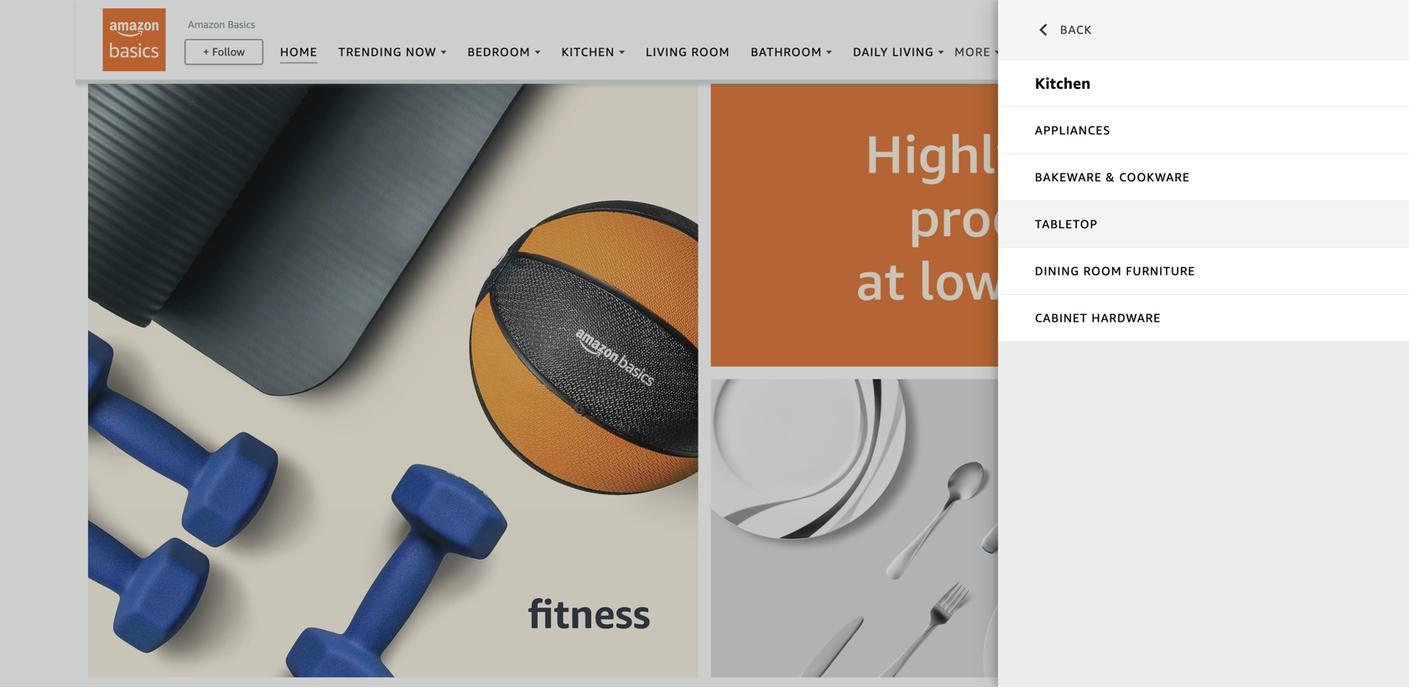 Task type: describe. For each thing, give the bounding box(es) containing it.
+
[[203, 45, 209, 58]]

amazon basics link
[[188, 18, 255, 30]]

back for back to
[[1060, 23, 1092, 36]]



Task type: vqa. For each thing, say whether or not it's contained in the screenshot.
Follow
yes



Task type: locate. For each thing, give the bounding box(es) containing it.
amazon basics
[[188, 18, 255, 30]]

search image
[[1088, 42, 1108, 62]]

to
[[1096, 23, 1113, 36]]

Search all Amazon Basics search field
[[1113, 38, 1293, 66]]

follow
[[212, 45, 245, 58]]

back to
[[1060, 23, 1117, 36]]

back
[[1060, 23, 1092, 36], [1060, 23, 1092, 36]]

+ follow
[[203, 45, 245, 58]]

back inside button
[[1060, 23, 1092, 36]]

back inside button
[[1060, 23, 1092, 36]]

basics
[[228, 18, 255, 30]]

+ follow button
[[186, 40, 262, 64]]

back to button
[[998, 0, 1409, 60]]

amazon
[[188, 18, 225, 30]]

back for back
[[1060, 23, 1092, 36]]

amazon basics logo image
[[103, 8, 166, 71]]

back button
[[998, 0, 1409, 60]]



